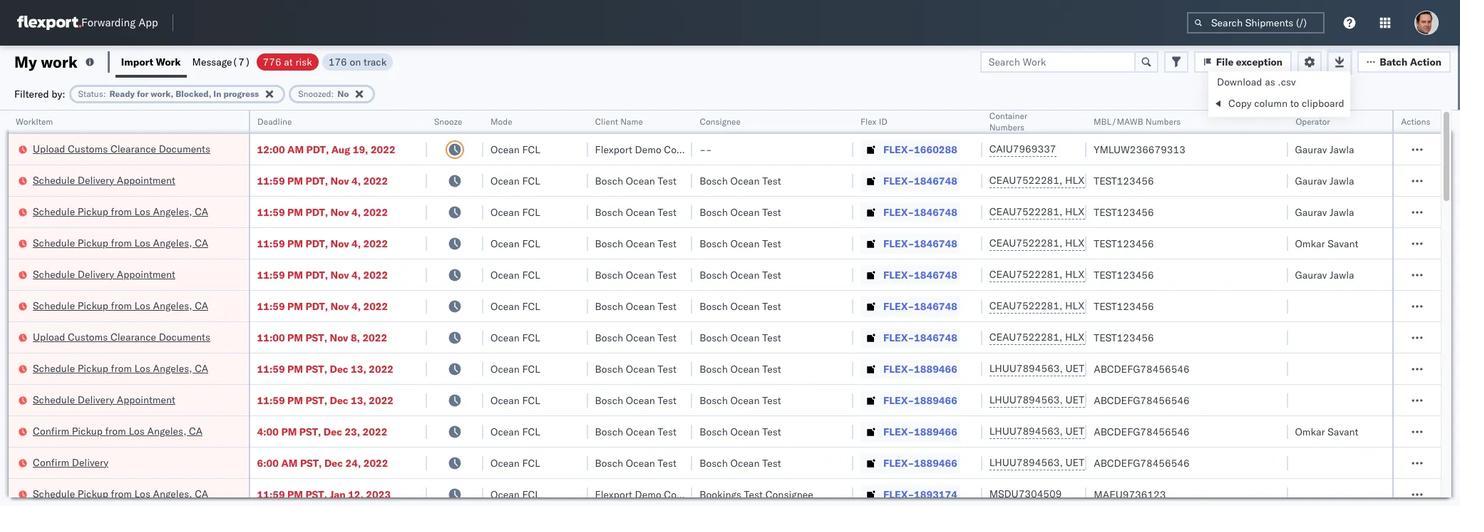 Task type: locate. For each thing, give the bounding box(es) containing it.
2 vertical spatial schedule delivery appointment
[[33, 393, 175, 406]]

los for 4th schedule pickup from los angeles, ca button from the bottom of the page
[[134, 236, 150, 249]]

2 upload from the top
[[33, 331, 65, 343]]

fcl for 1st schedule pickup from los angeles, ca button
[[522, 206, 541, 219]]

savant
[[1328, 237, 1359, 250], [1328, 425, 1359, 438]]

test123456 for 1st schedule pickup from los angeles, ca button
[[1094, 206, 1154, 219]]

1 savant from the top
[[1328, 237, 1359, 250]]

13, up 23,
[[351, 394, 366, 407]]

7 ocean fcl from the top
[[491, 331, 541, 344]]

work,
[[151, 88, 173, 99]]

ceau7522281, hlxu6269489, hlxu8034992 for 11:00 pm pst, nov 8, 2022 upload customs clearance documents button
[[990, 331, 1211, 344]]

upload customs clearance documents for 11:00 pm pst, nov 8, 2022
[[33, 331, 210, 343]]

3 flex- from the top
[[884, 206, 914, 219]]

2 flexport demo consignee from the top
[[595, 488, 712, 501]]

0 vertical spatial customs
[[68, 142, 108, 155]]

7 fcl from the top
[[522, 331, 541, 344]]

from for 1st schedule pickup from los angeles, ca button
[[111, 205, 132, 218]]

upload customs clearance documents link for 11:00 pm pst, nov 8, 2022
[[33, 330, 210, 344]]

0 vertical spatial upload customs clearance documents button
[[33, 142, 210, 157]]

5 ceau7522281, hlxu6269489, hlxu8034992 from the top
[[990, 300, 1211, 312]]

1846748
[[914, 174, 958, 187], [914, 206, 958, 219], [914, 237, 958, 250], [914, 269, 958, 281], [914, 300, 958, 313], [914, 331, 958, 344]]

4 1846748 from the top
[[914, 269, 958, 281]]

appointment
[[117, 174, 175, 186], [117, 268, 175, 281], [117, 393, 175, 406]]

13, down 8,
[[351, 363, 366, 375]]

confirm pickup from los angeles, ca
[[33, 425, 203, 438]]

5 flex- from the top
[[884, 269, 914, 281]]

hlxu6269489,
[[1065, 174, 1138, 187], [1065, 205, 1138, 218], [1065, 237, 1138, 250], [1065, 268, 1138, 281], [1065, 300, 1138, 312], [1065, 331, 1138, 344]]

1 schedule delivery appointment link from the top
[[33, 173, 175, 187]]

1 demo from the top
[[635, 143, 662, 156]]

3 schedule from the top
[[33, 236, 75, 249]]

confirm delivery
[[33, 456, 108, 469]]

2 confirm from the top
[[33, 456, 69, 469]]

1 vertical spatial flexport demo consignee
[[595, 488, 712, 501]]

los inside button
[[129, 425, 145, 438]]

pickup for 1st schedule pickup from los angeles, ca button
[[78, 205, 108, 218]]

upload for 11:00 pm pst, nov 8, 2022
[[33, 331, 65, 343]]

1889466 for schedule delivery appointment
[[914, 394, 958, 407]]

copy column to clipboard
[[1229, 97, 1345, 110]]

2022 for schedule pickup from los angeles, ca 'link' for 2nd schedule pickup from los angeles, ca button from the bottom
[[369, 363, 394, 375]]

1 upload customs clearance documents from the top
[[33, 142, 210, 155]]

flex-1846748 for 11:00 pm pst, nov 8, 2022 upload customs clearance documents button
[[884, 331, 958, 344]]

nov for 3rd schedule pickup from los angeles, ca button from the top of the page
[[331, 300, 349, 313]]

upload customs clearance documents
[[33, 142, 210, 155], [33, 331, 210, 343]]

3 hlxu6269489, from the top
[[1065, 237, 1138, 250]]

6 hlxu8034992 from the top
[[1141, 331, 1211, 344]]

confirm pickup from los angeles, ca link
[[33, 424, 203, 438]]

customs for 12:00 am pdt, aug 19, 2022
[[68, 142, 108, 155]]

7 flex- from the top
[[884, 331, 914, 344]]

3 flex-1889466 from the top
[[884, 425, 958, 438]]

2022 for schedule pickup from los angeles, ca 'link' related to 3rd schedule pickup from los angeles, ca button from the top of the page
[[363, 300, 388, 313]]

10 fcl from the top
[[522, 425, 541, 438]]

2 13, from the top
[[351, 394, 366, 407]]

file exception button
[[1194, 51, 1292, 72], [1194, 51, 1292, 72]]

ocean
[[491, 143, 520, 156], [491, 174, 520, 187], [626, 174, 655, 187], [731, 174, 760, 187], [491, 206, 520, 219], [626, 206, 655, 219], [731, 206, 760, 219], [491, 237, 520, 250], [626, 237, 655, 250], [731, 237, 760, 250], [491, 269, 520, 281], [626, 269, 655, 281], [731, 269, 760, 281], [491, 300, 520, 313], [626, 300, 655, 313], [731, 300, 760, 313], [491, 331, 520, 344], [626, 331, 655, 344], [731, 331, 760, 344], [491, 363, 520, 375], [626, 363, 655, 375], [731, 363, 760, 375], [491, 394, 520, 407], [626, 394, 655, 407], [731, 394, 760, 407], [491, 425, 520, 438], [626, 425, 655, 438], [731, 425, 760, 438], [491, 457, 520, 470], [626, 457, 655, 470], [731, 457, 760, 470], [491, 488, 520, 501]]

flex-1889466 for schedule pickup from los angeles, ca
[[884, 363, 958, 375]]

0 vertical spatial savant
[[1328, 237, 1359, 250]]

pickup inside button
[[72, 425, 103, 438]]

5 ceau7522281, from the top
[[990, 300, 1063, 312]]

1 vertical spatial customs
[[68, 331, 108, 343]]

0 vertical spatial upload customs clearance documents
[[33, 142, 210, 155]]

ceau7522281, for 4th schedule pickup from los angeles, ca button from the bottom of the page
[[990, 237, 1063, 250]]

hlxu6269489, for 1st schedule pickup from los angeles, ca button
[[1065, 205, 1138, 218]]

1 schedule delivery appointment from the top
[[33, 174, 175, 186]]

ceau7522281, for 11:00 pm pst, nov 8, 2022 upload customs clearance documents button
[[990, 331, 1063, 344]]

flex- for confirm pickup from los angeles, ca button
[[884, 425, 914, 438]]

uetu5238478 for schedule delivery appointment
[[1066, 394, 1135, 407]]

11 resize handle column header from the left
[[1424, 111, 1441, 506]]

12,
[[348, 488, 364, 501]]

confirm
[[33, 425, 69, 438], [33, 456, 69, 469]]

4,
[[352, 174, 361, 187], [352, 206, 361, 219], [352, 237, 361, 250], [352, 269, 361, 281], [352, 300, 361, 313]]

0 vertical spatial demo
[[635, 143, 662, 156]]

hlxu8034992 for 4th schedule pickup from los angeles, ca button from the bottom of the page
[[1141, 237, 1211, 250]]

fcl for fifth schedule pickup from los angeles, ca button
[[522, 488, 541, 501]]

5 hlxu8034992 from the top
[[1141, 300, 1211, 312]]

hlxu8034992 for 11:00 pm pst, nov 8, 2022 upload customs clearance documents button
[[1141, 331, 1211, 344]]

0 horizontal spatial numbers
[[990, 122, 1025, 133]]

pdt, for 3rd schedule pickup from los angeles, ca button from the top of the page
[[306, 300, 328, 313]]

2 vertical spatial appointment
[[117, 393, 175, 406]]

numbers inside button
[[1146, 116, 1181, 127]]

10 flex- from the top
[[884, 425, 914, 438]]

2 vertical spatial schedule delivery appointment button
[[33, 393, 175, 408]]

test123456 for 3rd schedule pickup from los angeles, ca button from the top of the page
[[1094, 300, 1154, 313]]

ca for 4th schedule pickup from los angeles, ca button from the bottom of the page
[[195, 236, 208, 249]]

pdt, for 4th schedule pickup from los angeles, ca button from the bottom of the page
[[306, 237, 328, 250]]

confirm inside confirm delivery link
[[33, 456, 69, 469]]

(7)
[[232, 55, 251, 68]]

1 gaurav from the top
[[1295, 143, 1328, 156]]

6 flex- from the top
[[884, 300, 914, 313]]

1889466 for schedule pickup from los angeles, ca
[[914, 363, 958, 375]]

0 vertical spatial flexport demo consignee
[[595, 143, 712, 156]]

abcdefg78456546 for confirm pickup from los angeles, ca
[[1094, 425, 1190, 438]]

schedule delivery appointment button for 11:59 pm pdt, nov 4, 2022
[[33, 173, 175, 189]]

download as .csv
[[1217, 76, 1296, 88]]

delivery
[[78, 174, 114, 186], [78, 268, 114, 281], [78, 393, 114, 406], [72, 456, 108, 469]]

5 1846748 from the top
[[914, 300, 958, 313]]

2 upload customs clearance documents link from the top
[[33, 330, 210, 344]]

1 vertical spatial documents
[[159, 331, 210, 343]]

1 flexport demo consignee from the top
[[595, 143, 712, 156]]

lhuu7894563, uetu5238478 for schedule pickup from los angeles, ca
[[990, 362, 1135, 375]]

flex-1846748 button
[[861, 171, 961, 191], [861, 171, 961, 191], [861, 202, 961, 222], [861, 202, 961, 222], [861, 234, 961, 254], [861, 234, 961, 254], [861, 265, 961, 285], [861, 265, 961, 285], [861, 296, 961, 316], [861, 296, 961, 316], [861, 328, 961, 348], [861, 328, 961, 348]]

uetu5238478 for schedule pickup from los angeles, ca
[[1066, 362, 1135, 375]]

0 vertical spatial clearance
[[110, 142, 156, 155]]

flex-1846748 for 3rd schedule pickup from los angeles, ca button from the top of the page
[[884, 300, 958, 313]]

Search Work text field
[[980, 51, 1136, 72]]

0 vertical spatial confirm
[[33, 425, 69, 438]]

3 gaurav jawla from the top
[[1295, 206, 1355, 219]]

2 lhuu7894563, uetu5238478 from the top
[[990, 394, 1135, 407]]

1 resize handle column header from the left
[[231, 111, 249, 506]]

status
[[78, 88, 103, 99]]

1 vertical spatial 13,
[[351, 394, 366, 407]]

container
[[990, 111, 1028, 121]]

list box
[[1209, 71, 1350, 117]]

0 vertical spatial am
[[287, 143, 304, 156]]

ceau7522281, hlxu6269489, hlxu8034992 for 1st schedule pickup from los angeles, ca button
[[990, 205, 1211, 218]]

ca for 1st schedule pickup from los angeles, ca button
[[195, 205, 208, 218]]

from for fifth schedule pickup from los angeles, ca button
[[111, 487, 132, 500]]

: left the no
[[331, 88, 334, 99]]

resize handle column header for mode
[[571, 111, 588, 506]]

4, for 4th schedule pickup from los angeles, ca button from the bottom of the page
[[352, 237, 361, 250]]

2 customs from the top
[[68, 331, 108, 343]]

0 vertical spatial appointment
[[117, 174, 175, 186]]

1 schedule pickup from los angeles, ca link from the top
[[33, 204, 208, 219]]

column
[[1255, 97, 1288, 110]]

3 uetu5238478 from the top
[[1066, 425, 1135, 438]]

no
[[338, 88, 349, 99]]

flex-1889466
[[884, 363, 958, 375], [884, 394, 958, 407], [884, 425, 958, 438], [884, 457, 958, 470]]

los for 2nd schedule pickup from los angeles, ca button from the bottom
[[134, 362, 150, 375]]

am right 6:00
[[281, 457, 298, 470]]

5 schedule pickup from los angeles, ca from the top
[[33, 487, 208, 500]]

1 vertical spatial omkar
[[1295, 425, 1326, 438]]

1 vertical spatial upload
[[33, 331, 65, 343]]

schedule pickup from los angeles, ca link
[[33, 204, 208, 219], [33, 236, 208, 250], [33, 298, 208, 313], [33, 361, 208, 375], [33, 487, 208, 501]]

3 ceau7522281, hlxu6269489, hlxu8034992 from the top
[[990, 237, 1211, 250]]

4 schedule pickup from los angeles, ca button from the top
[[33, 361, 208, 377]]

upload customs clearance documents link
[[33, 142, 210, 156], [33, 330, 210, 344]]

12 flex- from the top
[[884, 488, 914, 501]]

0 vertical spatial upload customs clearance documents link
[[33, 142, 210, 156]]

angeles, inside button
[[147, 425, 186, 438]]

3 appointment from the top
[[117, 393, 175, 406]]

2 vertical spatial schedule delivery appointment link
[[33, 393, 175, 407]]

abcdefg78456546
[[1094, 363, 1190, 375], [1094, 394, 1190, 407], [1094, 425, 1190, 438], [1094, 457, 1190, 470]]

5 flex-1846748 from the top
[[884, 300, 958, 313]]

8 resize handle column header from the left
[[1070, 111, 1087, 506]]

0 vertical spatial omkar savant
[[1295, 237, 1359, 250]]

caiu7969337
[[990, 143, 1057, 155]]

3 schedule delivery appointment button from the top
[[33, 393, 175, 408]]

from inside button
[[105, 425, 126, 438]]

numbers inside container numbers
[[990, 122, 1025, 133]]

1 vertical spatial schedule delivery appointment link
[[33, 267, 175, 281]]

4 uetu5238478 from the top
[[1066, 456, 1135, 469]]

flex-1889466 for confirm pickup from los angeles, ca
[[884, 425, 958, 438]]

1 flex-1846748 from the top
[[884, 174, 958, 187]]

angeles, for 2nd schedule pickup from los angeles, ca button from the bottom
[[153, 362, 192, 375]]

11:59 pm pst, dec 13, 2022 down the 11:00 pm pst, nov 8, 2022
[[257, 363, 394, 375]]

pdt, for upload customs clearance documents button associated with 12:00 am pdt, aug 19, 2022
[[306, 143, 329, 156]]

1 vertical spatial am
[[281, 457, 298, 470]]

as
[[1265, 76, 1276, 88]]

delivery for 6:00 am pst, dec 24, 2022
[[72, 456, 108, 469]]

1 vertical spatial upload customs clearance documents button
[[33, 330, 210, 346]]

0 vertical spatial documents
[[159, 142, 210, 155]]

4 schedule from the top
[[33, 268, 75, 281]]

2 uetu5238478 from the top
[[1066, 394, 1135, 407]]

batch
[[1380, 55, 1408, 68]]

1 vertical spatial demo
[[635, 488, 662, 501]]

0 vertical spatial flexport
[[595, 143, 633, 156]]

0 vertical spatial 13,
[[351, 363, 366, 375]]

lhuu7894563, uetu5238478
[[990, 362, 1135, 375], [990, 394, 1135, 407], [990, 425, 1135, 438], [990, 456, 1135, 469]]

4, for 1st schedule pickup from los angeles, ca button
[[352, 206, 361, 219]]

pst, left 8,
[[306, 331, 327, 344]]

nov
[[331, 174, 349, 187], [331, 206, 349, 219], [331, 237, 349, 250], [331, 269, 349, 281], [331, 300, 349, 313], [330, 331, 348, 344]]

clipboard
[[1302, 97, 1345, 110]]

0 vertical spatial schedule delivery appointment
[[33, 174, 175, 186]]

11:00
[[257, 331, 285, 344]]

: left ready
[[103, 88, 106, 99]]

at
[[284, 55, 293, 68]]

12 ocean fcl from the top
[[491, 488, 541, 501]]

pm
[[287, 174, 303, 187], [287, 206, 303, 219], [287, 237, 303, 250], [287, 269, 303, 281], [287, 300, 303, 313], [287, 331, 303, 344], [287, 363, 303, 375], [287, 394, 303, 407], [281, 425, 297, 438], [287, 488, 303, 501]]

ca
[[195, 205, 208, 218], [195, 236, 208, 249], [195, 299, 208, 312], [195, 362, 208, 375], [189, 425, 203, 438], [195, 487, 208, 500]]

mbl/mawb numbers
[[1094, 116, 1181, 127]]

lhuu7894563, uetu5238478 for confirm pickup from los angeles, ca
[[990, 425, 1135, 438]]

numbers down container
[[990, 122, 1025, 133]]

5 fcl from the top
[[522, 269, 541, 281]]

flex-1846748 for 1st schedule pickup from los angeles, ca button
[[884, 206, 958, 219]]

pst, up 4:00 pm pst, dec 23, 2022
[[306, 394, 327, 407]]

1 vertical spatial clearance
[[110, 331, 156, 343]]

2 gaurav jawla from the top
[[1295, 174, 1355, 187]]

2 : from the left
[[331, 88, 334, 99]]

2 11:59 pm pdt, nov 4, 2022 from the top
[[257, 206, 388, 219]]

: for snoozed
[[331, 88, 334, 99]]

ocean fcl
[[491, 143, 541, 156], [491, 174, 541, 187], [491, 206, 541, 219], [491, 237, 541, 250], [491, 269, 541, 281], [491, 300, 541, 313], [491, 331, 541, 344], [491, 363, 541, 375], [491, 394, 541, 407], [491, 425, 541, 438], [491, 457, 541, 470], [491, 488, 541, 501]]

angeles, for 3rd schedule pickup from los angeles, ca button from the top of the page
[[153, 299, 192, 312]]

1 lhuu7894563, from the top
[[990, 362, 1063, 375]]

gaurav
[[1295, 143, 1328, 156], [1295, 174, 1328, 187], [1295, 206, 1328, 219], [1295, 269, 1328, 281]]

:
[[103, 88, 106, 99], [331, 88, 334, 99]]

filtered
[[14, 87, 49, 100]]

pst, up 6:00 am pst, dec 24, 2022
[[299, 425, 321, 438]]

1 vertical spatial upload customs clearance documents link
[[33, 330, 210, 344]]

11:59 pm pdt, nov 4, 2022 for 1st schedule pickup from los angeles, ca button
[[257, 206, 388, 219]]

1 vertical spatial confirm
[[33, 456, 69, 469]]

client name
[[595, 116, 643, 127]]

delivery inside 'button'
[[72, 456, 108, 469]]

1 upload from the top
[[33, 142, 65, 155]]

Search Shipments (/) text field
[[1187, 12, 1325, 34]]

2 gaurav from the top
[[1295, 174, 1328, 187]]

lhuu7894563, uetu5238478 for confirm delivery
[[990, 456, 1135, 469]]

1 vertical spatial omkar savant
[[1295, 425, 1359, 438]]

flex-1660288 button
[[861, 139, 961, 159], [861, 139, 961, 159]]

1 11:59 pm pst, dec 13, 2022 from the top
[[257, 363, 394, 375]]

2 resize handle column header from the left
[[410, 111, 427, 506]]

flex-1846748
[[884, 174, 958, 187], [884, 206, 958, 219], [884, 237, 958, 250], [884, 269, 958, 281], [884, 300, 958, 313], [884, 331, 958, 344]]

0 vertical spatial 11:59 pm pst, dec 13, 2022
[[257, 363, 394, 375]]

flex-1893174 button
[[861, 485, 961, 505], [861, 485, 961, 505]]

omkar
[[1295, 237, 1326, 250], [1295, 425, 1326, 438]]

pickup for fifth schedule pickup from los angeles, ca button
[[78, 487, 108, 500]]

1 vertical spatial flexport
[[595, 488, 633, 501]]

bosch ocean test
[[595, 174, 677, 187], [700, 174, 781, 187], [595, 206, 677, 219], [700, 206, 781, 219], [595, 237, 677, 250], [700, 237, 781, 250], [595, 269, 677, 281], [700, 269, 781, 281], [595, 300, 677, 313], [700, 300, 781, 313], [595, 331, 677, 344], [700, 331, 781, 344], [595, 363, 677, 375], [700, 363, 781, 375], [595, 394, 677, 407], [700, 394, 781, 407], [595, 425, 677, 438], [700, 425, 781, 438], [595, 457, 677, 470], [700, 457, 781, 470]]

uetu5238478 for confirm delivery
[[1066, 456, 1135, 469]]

flexport
[[595, 143, 633, 156], [595, 488, 633, 501]]

dec for schedule pickup from los angeles, ca
[[330, 363, 349, 375]]

4 lhuu7894563, from the top
[[990, 456, 1063, 469]]

1 vertical spatial schedule delivery appointment
[[33, 268, 175, 281]]

clearance for 12:00 am pdt, aug 19, 2022
[[110, 142, 156, 155]]

2 abcdefg78456546 from the top
[[1094, 394, 1190, 407]]

2 hlxu6269489, from the top
[[1065, 205, 1138, 218]]

forwarding app link
[[17, 16, 158, 30]]

0 horizontal spatial :
[[103, 88, 106, 99]]

5 hlxu6269489, from the top
[[1065, 300, 1138, 312]]

los
[[134, 205, 150, 218], [134, 236, 150, 249], [134, 299, 150, 312], [134, 362, 150, 375], [129, 425, 145, 438], [134, 487, 150, 500]]

dec up 23,
[[330, 394, 349, 407]]

schedule delivery appointment button
[[33, 173, 175, 189], [33, 267, 175, 283], [33, 393, 175, 408]]

angeles, for 1st schedule pickup from los angeles, ca button
[[153, 205, 192, 218]]

2 hlxu8034992 from the top
[[1141, 205, 1211, 218]]

dec for confirm delivery
[[324, 457, 343, 470]]

1 vertical spatial appointment
[[117, 268, 175, 281]]

list box containing download as .csv
[[1209, 71, 1350, 117]]

lhuu7894563, for schedule delivery appointment
[[990, 394, 1063, 407]]

dec
[[330, 363, 349, 375], [330, 394, 349, 407], [324, 425, 342, 438], [324, 457, 343, 470]]

dec down the 11:00 pm pst, nov 8, 2022
[[330, 363, 349, 375]]

msdu7304509
[[990, 488, 1062, 501]]

am
[[287, 143, 304, 156], [281, 457, 298, 470]]

flex-
[[884, 143, 914, 156], [884, 174, 914, 187], [884, 206, 914, 219], [884, 237, 914, 250], [884, 269, 914, 281], [884, 300, 914, 313], [884, 331, 914, 344], [884, 363, 914, 375], [884, 394, 914, 407], [884, 425, 914, 438], [884, 457, 914, 470], [884, 488, 914, 501]]

gaurav jawla
[[1295, 143, 1355, 156], [1295, 174, 1355, 187], [1295, 206, 1355, 219], [1295, 269, 1355, 281]]

flex- for 1st schedule pickup from los angeles, ca button
[[884, 206, 914, 219]]

2 lhuu7894563, from the top
[[990, 394, 1063, 407]]

flex id
[[861, 116, 888, 127]]

2 ceau7522281, from the top
[[990, 205, 1063, 218]]

2 jawla from the top
[[1330, 174, 1355, 187]]

upload
[[33, 142, 65, 155], [33, 331, 65, 343]]

2 test123456 from the top
[[1094, 206, 1154, 219]]

numbers up ymluw236679313
[[1146, 116, 1181, 127]]

dec left 24,
[[324, 457, 343, 470]]

1 omkar from the top
[[1295, 237, 1326, 250]]

from for 4th schedule pickup from los angeles, ca button from the bottom of the page
[[111, 236, 132, 249]]

2 flexport from the top
[[595, 488, 633, 501]]

1 horizontal spatial :
[[331, 88, 334, 99]]

ca for confirm pickup from los angeles, ca button
[[189, 425, 203, 438]]

1 vertical spatial 11:59 pm pst, dec 13, 2022
[[257, 394, 394, 407]]

ceau7522281, hlxu6269489, hlxu8034992 for 3rd schedule pickup from los angeles, ca button from the top of the page
[[990, 300, 1211, 312]]

omkar savant for test123456
[[1295, 237, 1359, 250]]

ceau7522281, for 1st schedule pickup from los angeles, ca button
[[990, 205, 1063, 218]]

flexport demo consignee for -
[[595, 143, 712, 156]]

ca for 2nd schedule pickup from los angeles, ca button from the bottom
[[195, 362, 208, 375]]

appointment for 11:59 pm pst, dec 13, 2022
[[117, 393, 175, 406]]

dec for confirm pickup from los angeles, ca
[[324, 425, 342, 438]]

demo for -
[[635, 143, 662, 156]]

consignee
[[700, 116, 741, 127], [664, 143, 712, 156], [664, 488, 712, 501], [766, 488, 814, 501]]

1 11:59 pm pdt, nov 4, 2022 from the top
[[257, 174, 388, 187]]

13,
[[351, 363, 366, 375], [351, 394, 366, 407]]

1 vertical spatial upload customs clearance documents
[[33, 331, 210, 343]]

angeles, for confirm pickup from los angeles, ca button
[[147, 425, 186, 438]]

11:00 pm pst, nov 8, 2022
[[257, 331, 387, 344]]

1 gaurav jawla from the top
[[1295, 143, 1355, 156]]

1 vertical spatial schedule delivery appointment button
[[33, 267, 175, 283]]

1 13, from the top
[[351, 363, 366, 375]]

4 flex-1846748 from the top
[[884, 269, 958, 281]]

from
[[111, 205, 132, 218], [111, 236, 132, 249], [111, 299, 132, 312], [111, 362, 132, 375], [105, 425, 126, 438], [111, 487, 132, 500]]

0 vertical spatial schedule delivery appointment button
[[33, 173, 175, 189]]

9 ocean fcl from the top
[[491, 394, 541, 407]]

5 11:59 pm pdt, nov 4, 2022 from the top
[[257, 300, 388, 313]]

1 horizontal spatial numbers
[[1146, 116, 1181, 127]]

1 vertical spatial savant
[[1328, 425, 1359, 438]]

3 4, from the top
[[352, 237, 361, 250]]

in
[[213, 88, 221, 99]]

11:59 pm pdt, nov 4, 2022 for 3rd schedule pickup from los angeles, ca button from the top of the page
[[257, 300, 388, 313]]

0 vertical spatial omkar
[[1295, 237, 1326, 250]]

ca inside button
[[189, 425, 203, 438]]

am right 12:00
[[287, 143, 304, 156]]

abcdefg78456546 for schedule delivery appointment
[[1094, 394, 1190, 407]]

dec left 23,
[[324, 425, 342, 438]]

jawla for upload customs clearance documents
[[1330, 143, 1355, 156]]

0 vertical spatial schedule delivery appointment link
[[33, 173, 175, 187]]

resize handle column header
[[231, 111, 249, 506], [410, 111, 427, 506], [466, 111, 483, 506], [571, 111, 588, 506], [676, 111, 693, 506], [837, 111, 854, 506], [965, 111, 982, 506], [1070, 111, 1087, 506], [1271, 111, 1288, 506], [1376, 111, 1393, 506], [1424, 111, 1441, 506]]

fcl for 2nd schedule pickup from los angeles, ca button from the bottom
[[522, 363, 541, 375]]

confirm inside confirm pickup from los angeles, ca link
[[33, 425, 69, 438]]

2 4, from the top
[[352, 206, 361, 219]]

0 vertical spatial upload
[[33, 142, 65, 155]]

6 flex-1846748 from the top
[[884, 331, 958, 344]]

test
[[658, 174, 677, 187], [762, 174, 781, 187], [658, 206, 677, 219], [762, 206, 781, 219], [658, 237, 677, 250], [762, 237, 781, 250], [658, 269, 677, 281], [762, 269, 781, 281], [658, 300, 677, 313], [762, 300, 781, 313], [658, 331, 677, 344], [762, 331, 781, 344], [658, 363, 677, 375], [762, 363, 781, 375], [658, 394, 677, 407], [762, 394, 781, 407], [658, 425, 677, 438], [762, 425, 781, 438], [658, 457, 677, 470], [762, 457, 781, 470], [744, 488, 763, 501]]

11:59 pm pst, dec 13, 2022 up 4:00 pm pst, dec 23, 2022
[[257, 394, 394, 407]]

pickup
[[78, 205, 108, 218], [78, 236, 108, 249], [78, 299, 108, 312], [78, 362, 108, 375], [72, 425, 103, 438], [78, 487, 108, 500]]



Task type: vqa. For each thing, say whether or not it's contained in the screenshot.
Upload Customs Clearance Documents gaurav
yes



Task type: describe. For each thing, give the bounding box(es) containing it.
los for confirm pickup from los angeles, ca button
[[129, 425, 145, 438]]

2 ocean fcl from the top
[[491, 174, 541, 187]]

4 gaurav jawla from the top
[[1295, 269, 1355, 281]]

flex- for 3rd schedule pickup from los angeles, ca button from the top of the page
[[884, 300, 914, 313]]

resize handle column header for deadline
[[410, 111, 427, 506]]

message
[[192, 55, 232, 68]]

3 ocean fcl from the top
[[491, 206, 541, 219]]

numbers for mbl/mawb numbers
[[1146, 116, 1181, 127]]

.csv
[[1278, 76, 1296, 88]]

flex- for 4th schedule pickup from los angeles, ca button from the bottom of the page
[[884, 237, 914, 250]]

los for 1st schedule pickup from los angeles, ca button
[[134, 205, 150, 218]]

3 1846748 from the top
[[914, 237, 958, 250]]

flexport demo consignee for bookings
[[595, 488, 712, 501]]

776 at risk
[[263, 55, 312, 68]]

24,
[[346, 457, 361, 470]]

ymluw236679313
[[1094, 143, 1186, 156]]

batch action
[[1380, 55, 1442, 68]]

flex-1889466 for confirm delivery
[[884, 457, 958, 470]]

7 schedule from the top
[[33, 393, 75, 406]]

5 ocean fcl from the top
[[491, 269, 541, 281]]

10 ocean fcl from the top
[[491, 425, 541, 438]]

176 on track
[[329, 55, 387, 68]]

angeles, for fifth schedule pickup from los angeles, ca button
[[153, 487, 192, 500]]

1 schedule pickup from los angeles, ca from the top
[[33, 205, 208, 218]]

11:59 pm pst, dec 13, 2022 for schedule pickup from los angeles, ca
[[257, 363, 394, 375]]

4 hlxu8034992 from the top
[[1141, 268, 1211, 281]]

app
[[138, 16, 158, 30]]

schedule delivery appointment link for 11:59 pm pdt, nov 4, 2022
[[33, 173, 175, 187]]

13, for schedule pickup from los angeles, ca
[[351, 363, 366, 375]]

7 11:59 from the top
[[257, 394, 285, 407]]

fcl for 4th schedule pickup from los angeles, ca button from the bottom of the page
[[522, 237, 541, 250]]

1 1846748 from the top
[[914, 174, 958, 187]]

work
[[41, 52, 78, 72]]

deadline button
[[250, 113, 413, 128]]

lhuu7894563, uetu5238478 for schedule delivery appointment
[[990, 394, 1135, 407]]

23,
[[345, 425, 360, 438]]

2 schedule delivery appointment link from the top
[[33, 267, 175, 281]]

exception
[[1236, 55, 1283, 68]]

workitem
[[16, 116, 53, 127]]

6 11:59 from the top
[[257, 363, 285, 375]]

maeu9736123
[[1094, 488, 1166, 501]]

risk
[[296, 55, 312, 68]]

confirm delivery button
[[33, 455, 108, 471]]

1 schedule pickup from los angeles, ca button from the top
[[33, 204, 208, 220]]

5 schedule from the top
[[33, 299, 75, 312]]

3 schedule pickup from los angeles, ca button from the top
[[33, 298, 208, 314]]

for
[[137, 88, 149, 99]]

mode
[[491, 116, 513, 127]]

bookings
[[700, 488, 742, 501]]

2022 for 1st schedule pickup from los angeles, ca button's schedule pickup from los angeles, ca 'link'
[[363, 206, 388, 219]]

1 hlxu8034992 from the top
[[1141, 174, 1211, 187]]

gaurav for upload customs clearance documents
[[1295, 143, 1328, 156]]

2022 for 11:00 pm pst, nov 8, 2022's upload customs clearance documents link
[[363, 331, 387, 344]]

omkar for abcdefg78456546
[[1295, 425, 1326, 438]]

ca for 3rd schedule pickup from los angeles, ca button from the top of the page
[[195, 299, 208, 312]]

8 ocean fcl from the top
[[491, 363, 541, 375]]

6 1846748 from the top
[[914, 331, 958, 344]]

1 schedule from the top
[[33, 174, 75, 186]]

track
[[364, 55, 387, 68]]

schedule delivery appointment button for 11:59 pm pst, dec 13, 2022
[[33, 393, 175, 408]]

import
[[121, 55, 153, 68]]

batch action button
[[1358, 51, 1451, 72]]

message (7)
[[192, 55, 251, 68]]

dec for schedule delivery appointment
[[330, 394, 349, 407]]

4 11:59 from the top
[[257, 269, 285, 281]]

2022 for upload customs clearance documents link related to 12:00 am pdt, aug 19, 2022
[[371, 143, 396, 156]]

snooze
[[434, 116, 462, 127]]

bookings test consignee
[[700, 488, 814, 501]]

jan
[[330, 488, 346, 501]]

angeles, for 4th schedule pickup from los angeles, ca button from the bottom of the page
[[153, 236, 192, 249]]

5 11:59 from the top
[[257, 300, 285, 313]]

flex
[[861, 116, 877, 127]]

progress
[[224, 88, 259, 99]]

schedule pickup from los angeles, ca link for fifth schedule pickup from los angeles, ca button
[[33, 487, 208, 501]]

file exception
[[1217, 55, 1283, 68]]

10 resize handle column header from the left
[[1376, 111, 1393, 506]]

4 hlxu6269489, from the top
[[1065, 268, 1138, 281]]

2 - from the left
[[706, 143, 712, 156]]

resize handle column header for container numbers
[[1070, 111, 1087, 506]]

2 schedule pickup from los angeles, ca from the top
[[33, 236, 208, 249]]

11 ocean fcl from the top
[[491, 457, 541, 470]]

pickup for 2nd schedule pickup from los angeles, ca button from the bottom
[[78, 362, 108, 375]]

776
[[263, 55, 281, 68]]

resize handle column header for consignee
[[837, 111, 854, 506]]

gaurav for schedule pickup from los angeles, ca
[[1295, 206, 1328, 219]]

pst, down the 11:00 pm pst, nov 8, 2022
[[306, 363, 327, 375]]

gaurav jawla for schedule delivery appointment
[[1295, 174, 1355, 187]]

resize handle column header for workitem
[[231, 111, 249, 506]]

pst, down 4:00 pm pst, dec 23, 2022
[[300, 457, 322, 470]]

--
[[700, 143, 712, 156]]

copy
[[1229, 97, 1252, 110]]

operator
[[1295, 116, 1330, 127]]

snoozed
[[298, 88, 331, 99]]

workitem button
[[9, 113, 234, 128]]

abcdefg78456546 for confirm delivery
[[1094, 457, 1190, 470]]

numbers for container numbers
[[990, 122, 1025, 133]]

resize handle column header for client name
[[676, 111, 693, 506]]

2 schedule from the top
[[33, 205, 75, 218]]

blocked,
[[176, 88, 211, 99]]

4 4, from the top
[[352, 269, 361, 281]]

3 schedule pickup from los angeles, ca from the top
[[33, 299, 208, 312]]

1 - from the left
[[700, 143, 706, 156]]

12:00
[[257, 143, 285, 156]]

1889466 for confirm pickup from los angeles, ca
[[914, 425, 958, 438]]

confirm delivery link
[[33, 455, 108, 470]]

mode button
[[483, 113, 574, 128]]

2 11:59 from the top
[[257, 206, 285, 219]]

1 4, from the top
[[352, 174, 361, 187]]

2 1846748 from the top
[[914, 206, 958, 219]]

client
[[595, 116, 618, 127]]

flexport for bookings test consignee
[[595, 488, 633, 501]]

filtered by:
[[14, 87, 65, 100]]

fcl for upload customs clearance documents button associated with 12:00 am pdt, aug 19, 2022
[[522, 143, 541, 156]]

work
[[156, 55, 181, 68]]

19,
[[353, 143, 368, 156]]

8 schedule from the top
[[33, 487, 75, 500]]

1 ocean fcl from the top
[[491, 143, 541, 156]]

customs for 11:00 pm pst, nov 8, 2022
[[68, 331, 108, 343]]

4 gaurav from the top
[[1295, 269, 1328, 281]]

action
[[1411, 55, 1442, 68]]

on
[[350, 55, 361, 68]]

id
[[879, 116, 888, 127]]

1 hlxu6269489, from the top
[[1065, 174, 1138, 187]]

4 test123456 from the top
[[1094, 269, 1154, 281]]

lhuu7894563, for confirm pickup from los angeles, ca
[[990, 425, 1063, 438]]

name
[[621, 116, 643, 127]]

flex- for confirm delivery 'button'
[[884, 457, 914, 470]]

fcl for 11:00 pm pst, nov 8, 2022 upload customs clearance documents button
[[522, 331, 541, 344]]

aug
[[331, 143, 350, 156]]

1 ceau7522281, from the top
[[990, 174, 1063, 187]]

upload for 12:00 am pdt, aug 19, 2022
[[33, 142, 65, 155]]

import work button
[[115, 46, 187, 78]]

2 appointment from the top
[[117, 268, 175, 281]]

am for pdt,
[[287, 143, 304, 156]]

1889466 for confirm delivery
[[914, 457, 958, 470]]

flex-1893174
[[884, 488, 958, 501]]

hlxu6269489, for 11:00 pm pst, nov 8, 2022 upload customs clearance documents button
[[1065, 331, 1138, 344]]

my
[[14, 52, 37, 72]]

client name button
[[588, 113, 678, 128]]

4 schedule pickup from los angeles, ca from the top
[[33, 362, 208, 375]]

3 11:59 from the top
[[257, 237, 285, 250]]

4 jawla from the top
[[1330, 269, 1355, 281]]

pst, left "jan"
[[306, 488, 327, 501]]

3 resize handle column header from the left
[[466, 111, 483, 506]]

upload customs clearance documents link for 12:00 am pdt, aug 19, 2022
[[33, 142, 210, 156]]

ca for fifth schedule pickup from los angeles, ca button
[[195, 487, 208, 500]]

flexport. image
[[17, 16, 81, 30]]

upload customs clearance documents button for 12:00 am pdt, aug 19, 2022
[[33, 142, 210, 157]]

4 11:59 pm pdt, nov 4, 2022 from the top
[[257, 269, 388, 281]]

1660288
[[914, 143, 958, 156]]

6:00
[[257, 457, 279, 470]]

status : ready for work, blocked, in progress
[[78, 88, 259, 99]]

demo for bookings
[[635, 488, 662, 501]]

2 schedule delivery appointment button from the top
[[33, 267, 175, 283]]

download
[[1217, 76, 1263, 88]]

savant for abcdefg78456546
[[1328, 425, 1359, 438]]

by:
[[52, 87, 65, 100]]

schedule pickup from los angeles, ca link for 1st schedule pickup from los angeles, ca button
[[33, 204, 208, 219]]

6 ocean fcl from the top
[[491, 300, 541, 313]]

container numbers button
[[982, 108, 1073, 133]]

4 ceau7522281, from the top
[[990, 268, 1063, 281]]

pickup for 4th schedule pickup from los angeles, ca button from the bottom of the page
[[78, 236, 108, 249]]

4:00 pm pst, dec 23, 2022
[[257, 425, 387, 438]]

pdt, for 1st schedule pickup from los angeles, ca button
[[306, 206, 328, 219]]

actions
[[1402, 116, 1431, 127]]

11:59 pm pdt, nov 4, 2022 for 4th schedule pickup from los angeles, ca button from the bottom of the page
[[257, 237, 388, 250]]

container numbers
[[990, 111, 1028, 133]]

9 fcl from the top
[[522, 394, 541, 407]]

6 schedule from the top
[[33, 362, 75, 375]]

mbl/mawb
[[1094, 116, 1144, 127]]

mbl/mawb numbers button
[[1087, 113, 1274, 128]]

forwarding
[[81, 16, 136, 30]]

8,
[[351, 331, 360, 344]]

12:00 am pdt, aug 19, 2022
[[257, 143, 396, 156]]

flex- for upload customs clearance documents button associated with 12:00 am pdt, aug 19, 2022
[[884, 143, 914, 156]]

import work
[[121, 55, 181, 68]]

4 ocean fcl from the top
[[491, 237, 541, 250]]

176
[[329, 55, 347, 68]]

8 11:59 from the top
[[257, 488, 285, 501]]

2 flex- from the top
[[884, 174, 914, 187]]

los for 3rd schedule pickup from los angeles, ca button from the top of the page
[[134, 299, 150, 312]]

schedule pickup from los angeles, ca link for 2nd schedule pickup from los angeles, ca button from the bottom
[[33, 361, 208, 375]]

11:59 pm pst, dec 13, 2022 for schedule delivery appointment
[[257, 394, 394, 407]]

confirm for confirm delivery
[[33, 456, 69, 469]]

snoozed : no
[[298, 88, 349, 99]]

1 test123456 from the top
[[1094, 174, 1154, 187]]

1 11:59 from the top
[[257, 174, 285, 187]]

confirm pickup from los angeles, ca button
[[33, 424, 203, 440]]

deadline
[[257, 116, 292, 127]]

my work
[[14, 52, 78, 72]]

flex id button
[[854, 113, 968, 128]]

consignee inside button
[[700, 116, 741, 127]]

1 ceau7522281, hlxu6269489, hlxu8034992 from the top
[[990, 174, 1211, 187]]

2022 for 4th schedule pickup from los angeles, ca button from the bottom of the page schedule pickup from los angeles, ca 'link'
[[363, 237, 388, 250]]

schedule pickup from los angeles, ca link for 4th schedule pickup from los angeles, ca button from the bottom of the page
[[33, 236, 208, 250]]

jawla for schedule delivery appointment
[[1330, 174, 1355, 187]]

2 schedule pickup from los angeles, ca button from the top
[[33, 236, 208, 251]]

ready
[[109, 88, 135, 99]]

am for pst,
[[281, 457, 298, 470]]

uetu5238478 for confirm pickup from los angeles, ca
[[1066, 425, 1135, 438]]

5 schedule pickup from los angeles, ca button from the top
[[33, 487, 208, 502]]

flex- for fifth schedule pickup from los angeles, ca button
[[884, 488, 914, 501]]

9 flex- from the top
[[884, 394, 914, 407]]

hlxu6269489, for 3rd schedule pickup from los angeles, ca button from the top of the page
[[1065, 300, 1138, 312]]

1893174
[[914, 488, 958, 501]]

2 fcl from the top
[[522, 174, 541, 187]]

file
[[1217, 55, 1234, 68]]

4 ceau7522281, hlxu6269489, hlxu8034992 from the top
[[990, 268, 1211, 281]]

lhuu7894563, for confirm delivery
[[990, 456, 1063, 469]]

consignee button
[[693, 113, 839, 128]]

6:00 am pst, dec 24, 2022
[[257, 457, 388, 470]]

2 schedule delivery appointment from the top
[[33, 268, 175, 281]]

documents for 11:00
[[159, 331, 210, 343]]

flexport for --
[[595, 143, 633, 156]]



